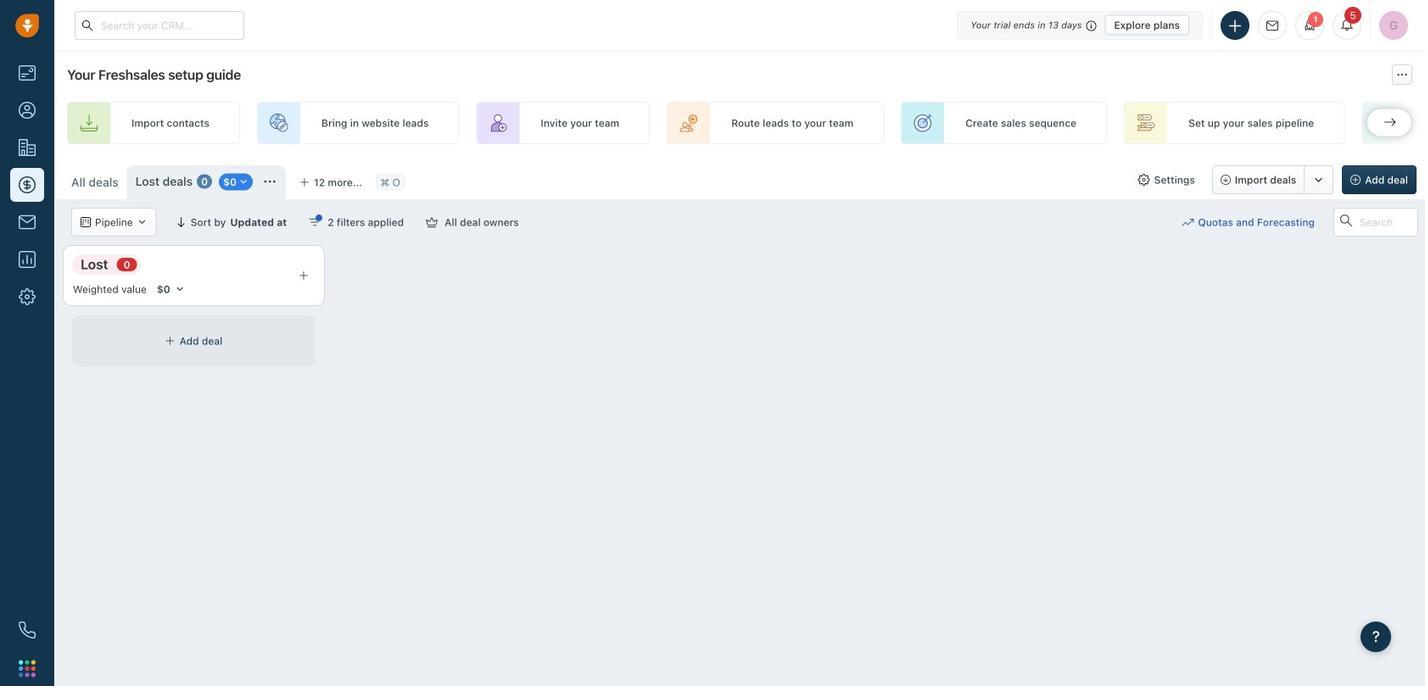Task type: describe. For each thing, give the bounding box(es) containing it.
Search your CRM... text field
[[75, 11, 244, 40]]

phone image
[[19, 622, 36, 639]]



Task type: locate. For each thing, give the bounding box(es) containing it.
phone element
[[10, 613, 44, 647]]

freshworks switcher image
[[19, 660, 36, 677]]

send email image
[[1267, 20, 1279, 31]]

container_wx8msf4aqz5i3rn1 image
[[238, 177, 249, 187], [309, 216, 321, 228], [1182, 216, 1194, 228], [81, 217, 91, 227], [165, 336, 175, 346]]

Search field
[[1334, 208, 1419, 237]]

group
[[1212, 165, 1334, 194]]

container_wx8msf4aqz5i3rn1 image
[[1138, 174, 1150, 186], [264, 176, 276, 188], [426, 216, 438, 228], [137, 217, 147, 227]]



Task type: vqa. For each thing, say whether or not it's contained in the screenshot.
search field
no



